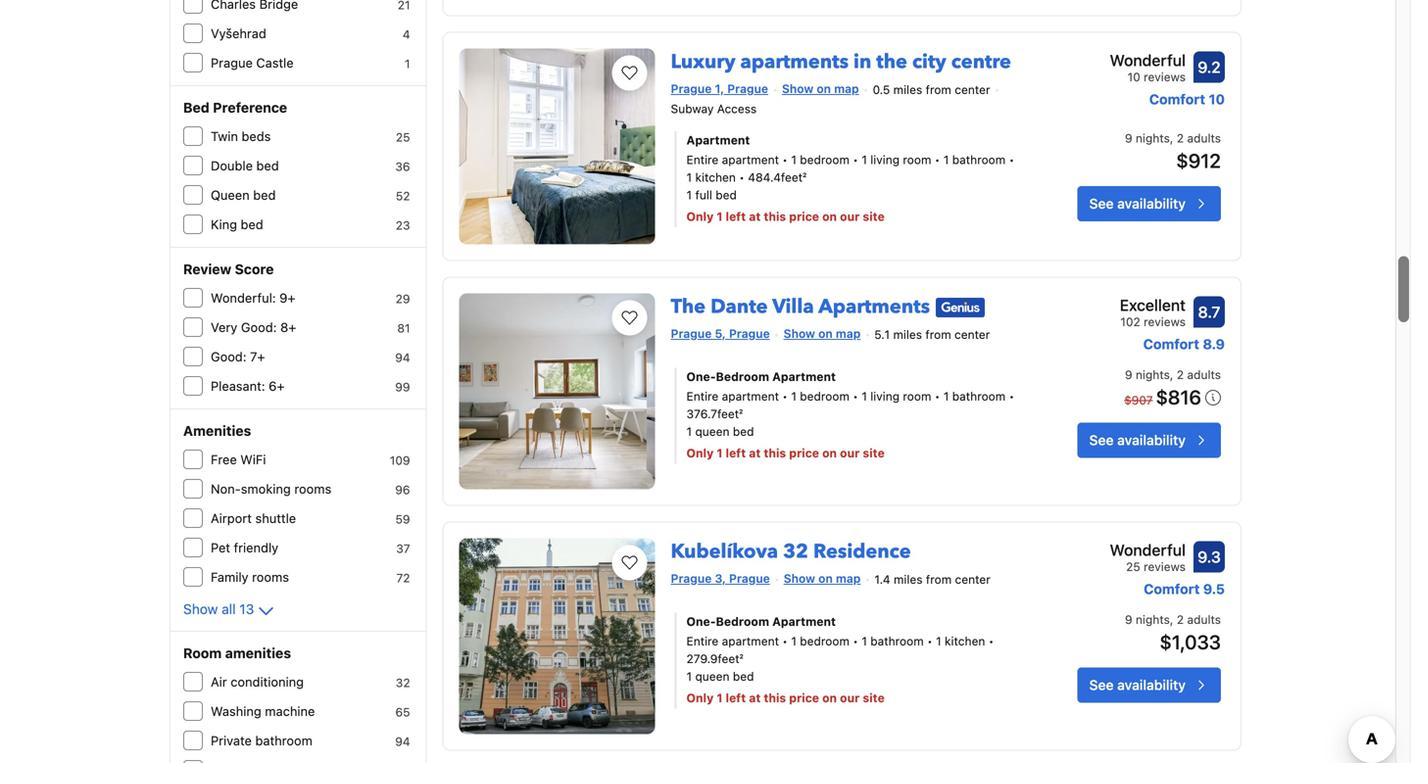 Task type: describe. For each thing, give the bounding box(es) containing it.
prague right 3,
[[729, 572, 770, 585]]

37
[[396, 542, 410, 556]]

bedroom inside the apartment entire apartment • 1 bedroom • 1 living room • 1 bathroom • 1 kitchen • 484.4feet² 1 full bed only 1 left at this price on our site
[[800, 153, 850, 167]]

villa
[[772, 293, 814, 320]]

bathroom inside the apartment entire apartment • 1 bedroom • 1 living room • 1 bathroom • 1 kitchen • 484.4feet² 1 full bed only 1 left at this price on our site
[[952, 153, 1006, 167]]

6+
[[269, 379, 285, 393]]

1.4 miles from center
[[874, 573, 991, 587]]

city
[[912, 48, 946, 75]]

pleasant:
[[211, 379, 265, 393]]

kubelíkova
[[671, 538, 778, 565]]

amenities
[[225, 645, 291, 661]]

9 nights , 2 adults $1,033
[[1125, 613, 1221, 653]]

double bed
[[211, 158, 279, 173]]

2 , from the top
[[1170, 368, 1173, 382]]

our inside the apartment entire apartment • 1 bedroom • 1 living room • 1 bathroom • 1 kitchen • 484.4feet² 1 full bed only 1 left at this price on our site
[[840, 210, 860, 223]]

site inside the apartment entire apartment • 1 bedroom • 1 living room • 1 bathroom • 1 kitchen • 484.4feet² 1 full bed only 1 left at this price on our site
[[863, 210, 885, 223]]

private bathroom
[[211, 733, 312, 748]]

living inside the apartment entire apartment • 1 bedroom • 1 living room • 1 bathroom • 1 kitchen • 484.4feet² 1 full bed only 1 left at this price on our site
[[870, 153, 900, 167]]

vyšehrad
[[211, 26, 266, 41]]

preference
[[213, 99, 287, 116]]

0 horizontal spatial rooms
[[252, 570, 289, 585]]

see for luxury apartments in the city centre
[[1089, 196, 1114, 212]]

luxury apartments in the city centre link
[[671, 41, 1011, 75]]

price inside one-bedroom apartment entire apartment • 1 bedroom • 1 bathroom • 1 kitchen • 279.9feet² 1 queen bed only 1 left at this price on our site
[[789, 691, 819, 705]]

air conditioning
[[211, 675, 304, 689]]

0.5
[[873, 83, 890, 97]]

show on map for 32
[[784, 572, 861, 585]]

one- for excellent
[[687, 370, 716, 383]]

prague 5, prague
[[671, 327, 770, 340]]

show all 13 button
[[183, 600, 278, 623]]

scored 9.3 element
[[1194, 541, 1225, 573]]

conditioning
[[231, 675, 304, 689]]

2 2 from the top
[[1177, 368, 1184, 382]]

miles for wonderful
[[894, 573, 923, 587]]

wonderful for kubelíkova 32 residence
[[1110, 541, 1186, 559]]

bathroom inside one-bedroom apartment entire apartment • 1 bedroom • 1 living room • 1 bathroom • 376.7feet² 1 queen bed only 1 left at this price on our site
[[952, 389, 1006, 403]]

5.1 miles from center
[[874, 328, 990, 342]]

9.3
[[1198, 548, 1221, 566]]

pleasant: 6+
[[211, 379, 285, 393]]

wonderful 10 reviews
[[1110, 51, 1186, 84]]

non-
[[211, 482, 241, 496]]

23
[[396, 219, 410, 232]]

on inside the apartment entire apartment • 1 bedroom • 1 living room • 1 bathroom • 1 kitchen • 484.4feet² 1 full bed only 1 left at this price on our site
[[822, 210, 837, 223]]

4
[[403, 27, 410, 41]]

bed down the beds on the top left of the page
[[256, 158, 279, 173]]

9.2
[[1198, 58, 1221, 76]]

prague down the vyšehrad at the top of page
[[211, 55, 253, 70]]

airport
[[211, 511, 252, 526]]

kubelíkova 32 residence image
[[459, 538, 655, 734]]

1 vertical spatial show on map
[[784, 327, 861, 340]]

8+
[[280, 320, 296, 335]]

9+
[[279, 291, 295, 305]]

non-smoking rooms
[[211, 482, 331, 496]]

reviews inside excellent 102 reviews
[[1144, 315, 1186, 329]]

one- for wonderful
[[687, 615, 716, 628]]

prague down dante
[[729, 327, 770, 340]]

from for excellent
[[925, 328, 951, 342]]

comfort 8.9
[[1143, 336, 1225, 352]]

prague 1, prague
[[671, 82, 768, 95]]

$816
[[1156, 385, 1201, 408]]

9 for luxury apartments in the city centre
[[1125, 131, 1132, 145]]

9 nights , 2 adults
[[1125, 368, 1221, 382]]

center for excellent
[[955, 328, 990, 342]]

8.7
[[1198, 303, 1220, 321]]

bed right king
[[241, 217, 263, 232]]

94 for review score
[[395, 351, 410, 365]]

wifi
[[240, 452, 266, 467]]

13
[[239, 601, 254, 617]]

reviews for kubelíkova 32 residence
[[1144, 560, 1186, 574]]

very good: 8+
[[211, 320, 296, 335]]

beds
[[242, 129, 271, 144]]

free
[[211, 452, 237, 467]]

twin beds
[[211, 129, 271, 144]]

excellent element
[[1120, 293, 1186, 317]]

double
[[211, 158, 253, 173]]

10 for comfort
[[1209, 91, 1225, 107]]

apartments
[[740, 48, 849, 75]]

centre
[[951, 48, 1011, 75]]

at inside one-bedroom apartment entire apartment • 1 bedroom • 1 living room • 1 bathroom • 376.7feet² 1 queen bed only 1 left at this price on our site
[[749, 446, 761, 460]]

show on map for apartments
[[782, 82, 859, 95]]

bathroom down machine
[[255, 733, 312, 748]]

access
[[717, 102, 757, 116]]

nights for kubelíkova 32 residence
[[1136, 613, 1170, 627]]

airport shuttle
[[211, 511, 296, 526]]

0 vertical spatial good:
[[241, 320, 277, 335]]

left inside one-bedroom apartment entire apartment • 1 bedroom • 1 living room • 1 bathroom • 376.7feet² 1 queen bed only 1 left at this price on our site
[[726, 446, 746, 460]]

living inside one-bedroom apartment entire apartment • 1 bedroom • 1 living room • 1 bathroom • 376.7feet² 1 queen bed only 1 left at this price on our site
[[870, 389, 900, 403]]

1 vertical spatial good:
[[211, 349, 246, 364]]

machine
[[265, 704, 315, 719]]

our inside one-bedroom apartment entire apartment • 1 bedroom • 1 living room • 1 bathroom • 376.7feet² 1 queen bed only 1 left at this price on our site
[[840, 446, 860, 460]]

queen inside one-bedroom apartment entire apartment • 1 bedroom • 1 living room • 1 bathroom • 376.7feet² 1 queen bed only 1 left at this price on our site
[[695, 425, 730, 438]]

see availability for luxury apartments in the city centre
[[1089, 196, 1186, 212]]

59
[[395, 513, 410, 526]]

109
[[390, 454, 410, 467]]

8.9
[[1203, 336, 1225, 352]]

shuttle
[[255, 511, 296, 526]]

apartment for excellent
[[772, 370, 836, 383]]

show all 13
[[183, 601, 254, 617]]

room inside one-bedroom apartment entire apartment • 1 bedroom • 1 living room • 1 bathroom • 376.7feet² 1 queen bed only 1 left at this price on our site
[[903, 389, 931, 403]]

pet friendly
[[211, 540, 278, 555]]

65
[[395, 706, 410, 719]]

see availability link for luxury apartments in the city centre
[[1078, 186, 1221, 222]]

wonderful element for kubelíkova 32 residence
[[1110, 538, 1186, 562]]

5,
[[715, 327, 726, 340]]

prague castle
[[211, 55, 294, 70]]

one-bedroom apartment entire apartment • 1 bedroom • 1 bathroom • 1 kitchen • 279.9feet² 1 queen bed only 1 left at this price on our site
[[687, 615, 994, 705]]

friendly
[[234, 540, 278, 555]]

availability for kubelíkova 32 residence
[[1117, 677, 1186, 693]]

wonderful: 9+
[[211, 291, 295, 305]]

room amenities
[[183, 645, 291, 661]]

subway
[[671, 102, 714, 116]]

price inside one-bedroom apartment entire apartment • 1 bedroom • 1 living room • 1 bathroom • 376.7feet² 1 queen bed only 1 left at this price on our site
[[789, 446, 819, 460]]

review score
[[183, 261, 274, 277]]

in
[[854, 48, 871, 75]]

, for kubelíkova 32 residence
[[1170, 613, 1173, 627]]

castle
[[256, 55, 294, 70]]

72
[[396, 571, 410, 585]]

family rooms
[[211, 570, 289, 585]]

2 for kubelíkova 32 residence
[[1177, 613, 1184, 627]]

this inside one-bedroom apartment entire apartment • 1 bedroom • 1 bathroom • 1 kitchen • 279.9feet² 1 queen bed only 1 left at this price on our site
[[764, 691, 786, 705]]

family
[[211, 570, 249, 585]]

the
[[671, 293, 706, 320]]

apartments
[[819, 293, 930, 320]]

102
[[1120, 315, 1140, 329]]

see availability for kubelíkova 32 residence
[[1089, 677, 1186, 693]]

this inside the apartment entire apartment • 1 bedroom • 1 living room • 1 bathroom • 1 kitchen • 484.4feet² 1 full bed only 1 left at this price on our site
[[764, 210, 786, 223]]

pet
[[211, 540, 230, 555]]

scored 8.7 element
[[1194, 296, 1225, 328]]

private
[[211, 733, 252, 748]]

free wifi
[[211, 452, 266, 467]]

room
[[183, 645, 222, 661]]

nights for luxury apartments in the city centre
[[1136, 131, 1170, 145]]

apartment for wonderful
[[722, 634, 779, 648]]



Task type: locate. For each thing, give the bounding box(es) containing it.
1 horizontal spatial rooms
[[294, 482, 331, 496]]

availability down the $907
[[1117, 432, 1186, 448]]

prague up subway
[[671, 82, 712, 95]]

2 wonderful from the top
[[1110, 541, 1186, 559]]

site inside one-bedroom apartment entire apartment • 1 bedroom • 1 bathroom • 1 kitchen • 279.9feet² 1 queen bed only 1 left at this price on our site
[[863, 691, 885, 705]]

2 this from the top
[[764, 446, 786, 460]]

show for 9.3
[[784, 572, 815, 585]]

0 vertical spatial 25
[[396, 130, 410, 144]]

comfort up 9 nights , 2 adults
[[1143, 336, 1199, 352]]

availability for luxury apartments in the city centre
[[1117, 196, 1186, 212]]

2 wonderful element from the top
[[1110, 538, 1186, 562]]

wonderful for luxury apartments in the city centre
[[1110, 51, 1186, 69]]

prague
[[211, 55, 253, 70], [671, 82, 712, 95], [727, 82, 768, 95], [671, 327, 712, 340], [729, 327, 770, 340], [671, 572, 712, 585], [729, 572, 770, 585]]

on inside one-bedroom apartment entire apartment • 1 bedroom • 1 living room • 1 bathroom • 376.7feet² 1 queen bed only 1 left at this price on our site
[[822, 446, 837, 460]]

miles right 0.5
[[893, 83, 922, 97]]

1 one- from the top
[[687, 370, 716, 383]]

0 horizontal spatial 32
[[396, 676, 410, 690]]

left inside one-bedroom apartment entire apartment • 1 bedroom • 1 bathroom • 1 kitchen • 279.9feet² 1 queen bed only 1 left at this price on our site
[[726, 691, 746, 705]]

comfort 10
[[1149, 91, 1225, 107]]

1 9 from the top
[[1125, 131, 1132, 145]]

one-
[[687, 370, 716, 383], [687, 615, 716, 628]]

apartment down the dante villa apartments at the top
[[772, 370, 836, 383]]

bedroom up "376.7feet²"
[[716, 370, 769, 383]]

0 horizontal spatial 25
[[396, 130, 410, 144]]

1 site from the top
[[863, 210, 885, 223]]

entire inside the apartment entire apartment • 1 bedroom • 1 living room • 1 bathroom • 1 kitchen • 484.4feet² 1 full bed only 1 left at this price on our site
[[687, 153, 719, 167]]

32 up 65
[[396, 676, 410, 690]]

3 , from the top
[[1170, 613, 1173, 627]]

3 9 from the top
[[1125, 613, 1132, 627]]

0 vertical spatial from
[[926, 83, 951, 97]]

2 9 from the top
[[1125, 368, 1132, 382]]

comfort 9.5
[[1144, 581, 1225, 597]]

only inside one-bedroom apartment entire apartment • 1 bedroom • 1 living room • 1 bathroom • 376.7feet² 1 queen bed only 1 left at this price on our site
[[687, 446, 714, 460]]

adults up $912
[[1187, 131, 1221, 145]]

2 vertical spatial 9
[[1125, 613, 1132, 627]]

on
[[817, 82, 831, 95], [822, 210, 837, 223], [818, 327, 833, 340], [822, 446, 837, 460], [818, 572, 833, 585], [822, 691, 837, 705]]

94
[[395, 351, 410, 365], [395, 735, 410, 749]]

one-bedroom apartment entire apartment • 1 bedroom • 1 living room • 1 bathroom • 376.7feet² 1 queen bed only 1 left at this price on our site
[[687, 370, 1015, 460]]

1 see availability from the top
[[1089, 196, 1186, 212]]

10 left the scored 9.2 element
[[1128, 70, 1140, 84]]

bed down "376.7feet²"
[[733, 425, 754, 438]]

2 vertical spatial see availability
[[1089, 677, 1186, 693]]

2 entire from the top
[[687, 389, 719, 403]]

center inside "0.5 miles from center subway access"
[[955, 83, 990, 97]]

81
[[397, 321, 410, 335]]

wonderful up comfort 9.5
[[1110, 541, 1186, 559]]

1 wonderful element from the top
[[1110, 48, 1186, 72]]

bed inside the apartment entire apartment • 1 bedroom • 1 living room • 1 bathroom • 1 kitchen • 484.4feet² 1 full bed only 1 left at this price on our site
[[716, 188, 737, 202]]

$1,033
[[1160, 630, 1221, 653]]

show down the dante villa apartments at the top
[[784, 327, 815, 340]]

see availability down the $907
[[1089, 432, 1186, 448]]

air
[[211, 675, 227, 689]]

0 vertical spatial 2
[[1177, 131, 1184, 145]]

left inside the apartment entire apartment • 1 bedroom • 1 living room • 1 bathroom • 1 kitchen • 484.4feet² 1 full bed only 1 left at this price on our site
[[726, 210, 746, 223]]

very
[[211, 320, 237, 335]]

99
[[395, 380, 410, 394]]

3 apartment from the top
[[722, 634, 779, 648]]

one- inside one-bedroom apartment entire apartment • 1 bedroom • 1 bathroom • 1 kitchen • 279.9feet² 1 queen bed only 1 left at this price on our site
[[687, 615, 716, 628]]

rooms right the smoking at the bottom left
[[294, 482, 331, 496]]

show inside dropdown button
[[183, 601, 218, 617]]

1 price from the top
[[789, 210, 819, 223]]

bedroom inside one-bedroom apartment entire apartment • 1 bedroom • 1 living room • 1 bathroom • 376.7feet² 1 queen bed only 1 left at this price on our site
[[800, 389, 850, 403]]

living down apartment link
[[870, 153, 900, 167]]

reviews inside wonderful 25 reviews
[[1144, 560, 1186, 574]]

2 inside 9 nights , 2 adults $912
[[1177, 131, 1184, 145]]

1 only from the top
[[687, 210, 714, 223]]

on inside one-bedroom apartment entire apartment • 1 bedroom • 1 bathroom • 1 kitchen • 279.9feet² 1 queen bed only 1 left at this price on our site
[[822, 691, 837, 705]]

map
[[834, 82, 859, 95], [836, 327, 861, 340], [836, 572, 861, 585]]

kitchen up full
[[695, 171, 736, 184]]

miles inside "0.5 miles from center subway access"
[[893, 83, 922, 97]]

bedroom inside one-bedroom apartment entire apartment • 1 bedroom • 1 bathroom • 1 kitchen • 279.9feet² 1 queen bed only 1 left at this price on our site
[[800, 634, 850, 648]]

kitchen inside one-bedroom apartment entire apartment • 1 bedroom • 1 bathroom • 1 kitchen • 279.9feet² 1 queen bed only 1 left at this price on our site
[[945, 634, 985, 648]]

9 inside 9 nights , 2 adults $1,033
[[1125, 613, 1132, 627]]

1 horizontal spatial 25
[[1126, 560, 1140, 574]]

0 vertical spatial map
[[834, 82, 859, 95]]

3 entire from the top
[[687, 634, 719, 648]]

2 vertical spatial our
[[840, 691, 860, 705]]

, down the comfort 10
[[1170, 131, 1173, 145]]

3 miles from the top
[[894, 573, 923, 587]]

bedroom down kubelíkova 32 residence
[[800, 634, 850, 648]]

2 reviews from the top
[[1144, 315, 1186, 329]]

, up $816
[[1170, 368, 1173, 382]]

2 94 from the top
[[395, 735, 410, 749]]

living down 5.1
[[870, 389, 900, 403]]

0 vertical spatial reviews
[[1144, 70, 1186, 84]]

price inside the apartment entire apartment • 1 bedroom • 1 living room • 1 bathroom • 1 kitchen • 484.4feet² 1 full bed only 1 left at this price on our site
[[789, 210, 819, 223]]

availability
[[1117, 196, 1186, 212], [1117, 432, 1186, 448], [1117, 677, 1186, 693]]

2 miles from the top
[[893, 328, 922, 342]]

1 living from the top
[[870, 153, 900, 167]]

see availability link down 9 nights , 2 adults $1,033
[[1078, 668, 1221, 703]]

9 inside 9 nights , 2 adults $912
[[1125, 131, 1132, 145]]

only down 279.9feet²
[[687, 691, 714, 705]]

1 vertical spatial wonderful element
[[1110, 538, 1186, 562]]

0 horizontal spatial kitchen
[[695, 171, 736, 184]]

3 availability from the top
[[1117, 677, 1186, 693]]

wonderful:
[[211, 291, 276, 305]]

3 price from the top
[[789, 691, 819, 705]]

1 vertical spatial entire
[[687, 389, 719, 403]]

3 see from the top
[[1089, 677, 1114, 693]]

one- up "376.7feet²"
[[687, 370, 716, 383]]

, inside 9 nights , 2 adults $1,033
[[1170, 613, 1173, 627]]

bedroom
[[716, 370, 769, 383], [716, 615, 769, 628]]

1 vertical spatial 32
[[396, 676, 410, 690]]

1 vertical spatial kitchen
[[945, 634, 985, 648]]

bedroom for wonderful
[[716, 615, 769, 628]]

1 center from the top
[[955, 83, 990, 97]]

0 vertical spatial see
[[1089, 196, 1114, 212]]

32 left residence
[[783, 538, 808, 565]]

2 vertical spatial see
[[1089, 677, 1114, 693]]

1 vertical spatial rooms
[[252, 570, 289, 585]]

apartment for wonderful
[[772, 615, 836, 628]]

one-bedroom apartment link
[[687, 368, 1018, 385], [687, 613, 1018, 630]]

apartment up "376.7feet²"
[[722, 389, 779, 403]]

prague 3, prague
[[671, 572, 770, 585]]

2 inside 9 nights , 2 adults $1,033
[[1177, 613, 1184, 627]]

1 vertical spatial one-
[[687, 615, 716, 628]]

0 vertical spatial one-bedroom apartment link
[[687, 368, 1018, 385]]

smoking
[[241, 482, 291, 496]]

36
[[395, 160, 410, 173]]

2 vertical spatial nights
[[1136, 613, 1170, 627]]

comfort down wonderful 10 reviews
[[1149, 91, 1205, 107]]

2 one- from the top
[[687, 615, 716, 628]]

comfort down wonderful 25 reviews
[[1144, 581, 1200, 597]]

1 vertical spatial ,
[[1170, 368, 1173, 382]]

0 vertical spatial price
[[789, 210, 819, 223]]

2 see from the top
[[1089, 432, 1114, 448]]

apartment link
[[687, 131, 1018, 149]]

one- up 279.9feet²
[[687, 615, 716, 628]]

2 vertical spatial bedroom
[[800, 634, 850, 648]]

2 site from the top
[[863, 446, 885, 460]]

0 vertical spatial wonderful
[[1110, 51, 1186, 69]]

9 down wonderful 10 reviews
[[1125, 131, 1132, 145]]

2 room from the top
[[903, 389, 931, 403]]

1 horizontal spatial 10
[[1209, 91, 1225, 107]]

rooms
[[294, 482, 331, 496], [252, 570, 289, 585]]

bed right queen
[[253, 188, 276, 202]]

94 for room amenities
[[395, 735, 410, 749]]

3 adults from the top
[[1187, 613, 1221, 627]]

center down centre
[[955, 83, 990, 97]]

484.4feet²
[[748, 171, 807, 184]]

show on map down kubelíkova 32 residence
[[784, 572, 861, 585]]

10 down the scored 9.2 element
[[1209, 91, 1225, 107]]

1,
[[715, 82, 724, 95]]

rooms down friendly
[[252, 570, 289, 585]]

prague down the
[[671, 327, 712, 340]]

full
[[695, 188, 712, 202]]

reviews inside wonderful 10 reviews
[[1144, 70, 1186, 84]]

2 vertical spatial site
[[863, 691, 885, 705]]

bedroom for excellent
[[800, 389, 850, 403]]

0 vertical spatial wonderful element
[[1110, 48, 1186, 72]]

left
[[726, 210, 746, 223], [726, 446, 746, 460], [726, 691, 746, 705]]

2 bedroom from the top
[[800, 389, 850, 403]]

adults inside 9 nights , 2 adults $1,033
[[1187, 613, 1221, 627]]

adults for kubelíkova 32 residence
[[1187, 613, 1221, 627]]

bed down 279.9feet²
[[733, 670, 754, 683]]

2 bedroom from the top
[[716, 615, 769, 628]]

1 horizontal spatial 32
[[783, 538, 808, 565]]

apartment inside one-bedroom apartment entire apartment • 1 bedroom • 1 living room • 1 bathroom • 376.7feet² 1 queen bed only 1 left at this price on our site
[[772, 370, 836, 383]]

reviews up the comfort 10
[[1144, 70, 1186, 84]]

3 2 from the top
[[1177, 613, 1184, 627]]

1 bedroom from the top
[[800, 153, 850, 167]]

0 horizontal spatial 10
[[1128, 70, 1140, 84]]

apartment up 279.9feet²
[[722, 634, 779, 648]]

see for kubelíkova 32 residence
[[1089, 677, 1114, 693]]

1 vertical spatial reviews
[[1144, 315, 1186, 329]]

bathroom down 5.1 miles from center
[[952, 389, 1006, 403]]

2 apartment from the top
[[722, 389, 779, 403]]

kitchen
[[695, 171, 736, 184], [945, 634, 985, 648]]

map down luxury apartments in the city centre at top
[[834, 82, 859, 95]]

3 center from the top
[[955, 573, 991, 587]]

excellent
[[1120, 296, 1186, 314]]

1 vertical spatial site
[[863, 446, 885, 460]]

one-bedroom apartment link down 1.4
[[687, 613, 1018, 630]]

32
[[783, 538, 808, 565], [396, 676, 410, 690]]

2 adults from the top
[[1187, 368, 1221, 382]]

3 only from the top
[[687, 691, 714, 705]]

apartment inside one-bedroom apartment entire apartment • 1 bedroom • 1 bathroom • 1 kitchen • 279.9feet² 1 queen bed only 1 left at this price on our site
[[722, 634, 779, 648]]

this
[[764, 210, 786, 223], [764, 446, 786, 460], [764, 691, 786, 705]]

1 from from the top
[[926, 83, 951, 97]]

from inside "0.5 miles from center subway access"
[[926, 83, 951, 97]]

9 down wonderful 25 reviews
[[1125, 613, 1132, 627]]

nights inside 9 nights , 2 adults $912
[[1136, 131, 1170, 145]]

0 vertical spatial 94
[[395, 351, 410, 365]]

show on map down the dante villa apartments at the top
[[784, 327, 861, 340]]

one-bedroom apartment link for excellent
[[687, 368, 1018, 385]]

prague left 3,
[[671, 572, 712, 585]]

queen inside one-bedroom apartment entire apartment • 1 bedroom • 1 bathroom • 1 kitchen • 279.9feet² 1 queen bed only 1 left at this price on our site
[[695, 670, 730, 683]]

king
[[211, 217, 237, 232]]

1 at from the top
[[749, 210, 761, 223]]

apartment inside the apartment entire apartment • 1 bedroom • 1 living room • 1 bathroom • 1 kitchen • 484.4feet² 1 full bed only 1 left at this price on our site
[[687, 133, 750, 147]]

one-bedroom apartment link for wonderful
[[687, 613, 1018, 630]]

0 vertical spatial rooms
[[294, 482, 331, 496]]

1 room from the top
[[903, 153, 931, 167]]

2 living from the top
[[870, 389, 900, 403]]

0 vertical spatial see availability
[[1089, 196, 1186, 212]]

genius discounts available at this property. image
[[936, 298, 985, 317], [936, 298, 985, 317]]

1 see availability link from the top
[[1078, 186, 1221, 222]]

1 vertical spatial 25
[[1126, 560, 1140, 574]]

wonderful 25 reviews
[[1110, 541, 1186, 574]]

1 reviews from the top
[[1144, 70, 1186, 84]]

2 from from the top
[[925, 328, 951, 342]]

5.1
[[874, 328, 890, 342]]

1 our from the top
[[840, 210, 860, 223]]

show
[[782, 82, 814, 95], [784, 327, 815, 340], [784, 572, 815, 585], [183, 601, 218, 617]]

the dante villa apartments link
[[671, 286, 930, 320]]

3 our from the top
[[840, 691, 860, 705]]

2 vertical spatial miles
[[894, 573, 923, 587]]

2 at from the top
[[749, 446, 761, 460]]

9 up the $907
[[1125, 368, 1132, 382]]

wonderful element up comfort 9.5
[[1110, 538, 1186, 562]]

2 vertical spatial only
[[687, 691, 714, 705]]

1 bedroom from the top
[[716, 370, 769, 383]]

reviews up comfort 9.5
[[1144, 560, 1186, 574]]

our inside one-bedroom apartment entire apartment • 1 bedroom • 1 bathroom • 1 kitchen • 279.9feet² 1 queen bed only 1 left at this price on our site
[[840, 691, 860, 705]]

apartment inside one-bedroom apartment entire apartment • 1 bedroom • 1 bathroom • 1 kitchen • 279.9feet² 1 queen bed only 1 left at this price on our site
[[772, 615, 836, 628]]

twin
[[211, 129, 238, 144]]

apartment inside one-bedroom apartment entire apartment • 1 bedroom • 1 living room • 1 bathroom • 376.7feet² 1 queen bed only 1 left at this price on our site
[[722, 389, 779, 403]]

1.4
[[874, 573, 890, 587]]

see availability down 9 nights , 2 adults $1,033
[[1089, 677, 1186, 693]]

wonderful element for luxury apartments in the city centre
[[1110, 48, 1186, 72]]

0 vertical spatial show on map
[[782, 82, 859, 95]]

at inside one-bedroom apartment entire apartment • 1 bedroom • 1 bathroom • 1 kitchen • 279.9feet² 1 queen bed only 1 left at this price on our site
[[749, 691, 761, 705]]

prague up access
[[727, 82, 768, 95]]

1 vertical spatial living
[[870, 389, 900, 403]]

wonderful element
[[1110, 48, 1186, 72], [1110, 538, 1186, 562]]

see availability link down 9 nights , 2 adults $912
[[1078, 186, 1221, 222]]

one- inside one-bedroom apartment entire apartment • 1 bedroom • 1 living room • 1 bathroom • 376.7feet² 1 queen bed only 1 left at this price on our site
[[687, 370, 716, 383]]

10 for wonderful
[[1128, 70, 1140, 84]]

1 availability from the top
[[1117, 196, 1186, 212]]

entire up 279.9feet²
[[687, 634, 719, 648]]

1 horizontal spatial kitchen
[[945, 634, 985, 648]]

adults up '$1,033'
[[1187, 613, 1221, 627]]

1 one-bedroom apartment link from the top
[[687, 368, 1018, 385]]

2 vertical spatial from
[[926, 573, 952, 587]]

kitchen inside the apartment entire apartment • 1 bedroom • 1 living room • 1 bathroom • 1 kitchen • 484.4feet² 1 full bed only 1 left at this price on our site
[[695, 171, 736, 184]]

, for luxury apartments in the city centre
[[1170, 131, 1173, 145]]

0 vertical spatial comfort
[[1149, 91, 1205, 107]]

9.5
[[1203, 581, 1225, 597]]

0 vertical spatial one-
[[687, 370, 716, 383]]

0 vertical spatial center
[[955, 83, 990, 97]]

3 this from the top
[[764, 691, 786, 705]]

bedroom down the dante villa apartments at the top
[[800, 389, 850, 403]]

nights up '$1,033'
[[1136, 613, 1170, 627]]

1 vertical spatial bedroom
[[800, 389, 850, 403]]

room inside the apartment entire apartment • 1 bedroom • 1 living room • 1 bathroom • 1 kitchen • 484.4feet² 1 full bed only 1 left at this price on our site
[[903, 153, 931, 167]]

site inside one-bedroom apartment entire apartment • 1 bedroom • 1 living room • 1 bathroom • 376.7feet² 1 queen bed only 1 left at this price on our site
[[863, 446, 885, 460]]

at inside the apartment entire apartment • 1 bedroom • 1 living room • 1 bathroom • 1 kitchen • 484.4feet² 1 full bed only 1 left at this price on our site
[[749, 210, 761, 223]]

bedroom for wonderful
[[800, 634, 850, 648]]

adults for luxury apartments in the city centre
[[1187, 131, 1221, 145]]

scored 9.2 element
[[1194, 51, 1225, 83]]

1 vertical spatial apartment
[[772, 370, 836, 383]]

1 apartment from the top
[[722, 153, 779, 167]]

entire for excellent
[[687, 389, 719, 403]]

nights inside 9 nights , 2 adults $1,033
[[1136, 613, 1170, 627]]

show on map
[[782, 82, 859, 95], [784, 327, 861, 340], [784, 572, 861, 585]]

bedroom inside one-bedroom apartment entire apartment • 1 bedroom • 1 bathroom • 1 kitchen • 279.9feet² 1 queen bed only 1 left at this price on our site
[[716, 615, 769, 628]]

only inside the apartment entire apartment • 1 bedroom • 1 living room • 1 bathroom • 1 kitchen • 484.4feet² 1 full bed only 1 left at this price on our site
[[687, 210, 714, 223]]

2 center from the top
[[955, 328, 990, 342]]

0 vertical spatial at
[[749, 210, 761, 223]]

0 vertical spatial room
[[903, 153, 931, 167]]

2 see availability from the top
[[1089, 432, 1186, 448]]

376.7feet²
[[687, 407, 743, 421]]

apartment inside the apartment entire apartment • 1 bedroom • 1 living room • 1 bathroom • 1 kitchen • 484.4feet² 1 full bed only 1 left at this price on our site
[[722, 153, 779, 167]]

adults down 8.9
[[1187, 368, 1221, 382]]

1 , from the top
[[1170, 131, 1173, 145]]

3 left from the top
[[726, 691, 746, 705]]

2 our from the top
[[840, 446, 860, 460]]

queen down "376.7feet²"
[[695, 425, 730, 438]]

2 see availability link from the top
[[1078, 423, 1221, 458]]

washing
[[211, 704, 261, 719]]

1 vertical spatial this
[[764, 446, 786, 460]]

apartment
[[722, 153, 779, 167], [722, 389, 779, 403], [722, 634, 779, 648]]

, inside 9 nights , 2 adults $912
[[1170, 131, 1173, 145]]

see availability link down the $907
[[1078, 423, 1221, 458]]

0 vertical spatial nights
[[1136, 131, 1170, 145]]

luxury apartments in the city centre
[[671, 48, 1011, 75]]

3 see availability from the top
[[1089, 677, 1186, 693]]

2 vertical spatial apartment
[[772, 615, 836, 628]]

apartment
[[687, 133, 750, 147], [772, 370, 836, 383], [772, 615, 836, 628]]

0 vertical spatial bedroom
[[800, 153, 850, 167]]

9 for kubelíkova 32 residence
[[1125, 613, 1132, 627]]

3 reviews from the top
[[1144, 560, 1186, 574]]

bed right full
[[716, 188, 737, 202]]

bedroom inside one-bedroom apartment entire apartment • 1 bedroom • 1 living room • 1 bathroom • 376.7feet² 1 queen bed only 1 left at this price on our site
[[716, 370, 769, 383]]

0 vertical spatial kitchen
[[695, 171, 736, 184]]

2 price from the top
[[789, 446, 819, 460]]

queen down 279.9feet²
[[695, 670, 730, 683]]

entire inside one-bedroom apartment entire apartment • 1 bedroom • 1 bathroom • 1 kitchen • 279.9feet² 1 queen bed only 1 left at this price on our site
[[687, 634, 719, 648]]

miles for excellent
[[893, 328, 922, 342]]

25 inside wonderful 25 reviews
[[1126, 560, 1140, 574]]

residence
[[813, 538, 911, 565]]

1 vertical spatial see availability link
[[1078, 423, 1221, 458]]

availability down 9 nights , 2 adults $912
[[1117, 196, 1186, 212]]

miles
[[893, 83, 922, 97], [893, 328, 922, 342], [894, 573, 923, 587]]

96
[[395, 483, 410, 497]]

1 vertical spatial center
[[955, 328, 990, 342]]

1 vertical spatial 2
[[1177, 368, 1184, 382]]

room down 5.1 miles from center
[[903, 389, 931, 403]]

0 vertical spatial living
[[870, 153, 900, 167]]

this inside one-bedroom apartment entire apartment • 1 bedroom • 1 living room • 1 bathroom • 376.7feet² 1 queen bed only 1 left at this price on our site
[[764, 446, 786, 460]]

1 vertical spatial nights
[[1136, 368, 1170, 382]]

25 up 36
[[396, 130, 410, 144]]

show for 9.2
[[782, 82, 814, 95]]

see availability down 9 nights , 2 adults $912
[[1089, 196, 1186, 212]]

1 vertical spatial price
[[789, 446, 819, 460]]

price
[[789, 210, 819, 223], [789, 446, 819, 460], [789, 691, 819, 705]]

apartment up 484.4feet²
[[722, 153, 779, 167]]

1 miles from the top
[[893, 83, 922, 97]]

9 nights , 2 adults $912
[[1125, 131, 1221, 172]]

3 see availability link from the top
[[1078, 668, 1221, 703]]

0 vertical spatial miles
[[893, 83, 922, 97]]

dante
[[711, 293, 768, 320]]

25
[[396, 130, 410, 144], [1126, 560, 1140, 574]]

25 left "scored 9.3" element
[[1126, 560, 1140, 574]]

bathroom inside one-bedroom apartment entire apartment • 1 bedroom • 1 bathroom • 1 kitchen • 279.9feet² 1 queen bed only 1 left at this price on our site
[[870, 634, 924, 648]]

3 nights from the top
[[1136, 613, 1170, 627]]

the dante villa apartments
[[671, 293, 930, 320]]

show down kubelíkova 32 residence
[[784, 572, 815, 585]]

bed preference
[[183, 99, 287, 116]]

1 2 from the top
[[1177, 131, 1184, 145]]

bathroom down centre
[[952, 153, 1006, 167]]

left down 279.9feet²
[[726, 691, 746, 705]]

reviews down excellent
[[1144, 315, 1186, 329]]

1 wonderful from the top
[[1110, 51, 1186, 69]]

comfort for kubelíkova 32 residence
[[1144, 581, 1200, 597]]

1 vertical spatial comfort
[[1143, 336, 1199, 352]]

0 vertical spatial our
[[840, 210, 860, 223]]

2 vertical spatial left
[[726, 691, 746, 705]]

0 vertical spatial site
[[863, 210, 885, 223]]

2 queen from the top
[[695, 670, 730, 683]]

luxury apartments in the city centre image
[[459, 48, 655, 244]]

1 adults from the top
[[1187, 131, 1221, 145]]

2 up $912
[[1177, 131, 1184, 145]]

0 vertical spatial queen
[[695, 425, 730, 438]]

1 left from the top
[[726, 210, 746, 223]]

map down residence
[[836, 572, 861, 585]]

map for residence
[[836, 572, 861, 585]]

2 up '$1,033'
[[1177, 613, 1184, 627]]

show down apartments
[[782, 82, 814, 95]]

nights up the $907
[[1136, 368, 1170, 382]]

score
[[235, 261, 274, 277]]

bed inside one-bedroom apartment entire apartment • 1 bedroom • 1 living room • 1 bathroom • 376.7feet² 1 queen bed only 1 left at this price on our site
[[733, 425, 754, 438]]

3 site from the top
[[863, 691, 885, 705]]

see
[[1089, 196, 1114, 212], [1089, 432, 1114, 448], [1089, 677, 1114, 693]]

show left all
[[183, 601, 218, 617]]

0 vertical spatial apartment
[[687, 133, 750, 147]]

3 from from the top
[[926, 573, 952, 587]]

bed inside one-bedroom apartment entire apartment • 1 bedroom • 1 bathroom • 1 kitchen • 279.9feet² 1 queen bed only 1 left at this price on our site
[[733, 670, 754, 683]]

1 entire from the top
[[687, 153, 719, 167]]

comfort for luxury apartments in the city centre
[[1149, 91, 1205, 107]]

3 bedroom from the top
[[800, 634, 850, 648]]

center right 5.1
[[955, 328, 990, 342]]

miles right 5.1
[[893, 328, 922, 342]]

only down full
[[687, 210, 714, 223]]

$912
[[1176, 149, 1221, 172]]

only
[[687, 210, 714, 223], [687, 446, 714, 460], [687, 691, 714, 705]]

1 vertical spatial only
[[687, 446, 714, 460]]

from down city
[[926, 83, 951, 97]]

2 nights from the top
[[1136, 368, 1170, 382]]

0 vertical spatial 9
[[1125, 131, 1132, 145]]

adults inside 9 nights , 2 adults $912
[[1187, 131, 1221, 145]]

1 nights from the top
[[1136, 131, 1170, 145]]

1 vertical spatial 9
[[1125, 368, 1132, 382]]

1 vertical spatial bedroom
[[716, 615, 769, 628]]

2 left from the top
[[726, 446, 746, 460]]

0 vertical spatial adults
[[1187, 131, 1221, 145]]

2
[[1177, 131, 1184, 145], [1177, 368, 1184, 382], [1177, 613, 1184, 627]]

2 up $816
[[1177, 368, 1184, 382]]

1 vertical spatial availability
[[1117, 432, 1186, 448]]

only inside one-bedroom apartment entire apartment • 1 bedroom • 1 bathroom • 1 kitchen • 279.9feet² 1 queen bed only 1 left at this price on our site
[[687, 691, 714, 705]]

2 vertical spatial comfort
[[1144, 581, 1200, 597]]

1 vertical spatial one-bedroom apartment link
[[687, 613, 1018, 630]]

2 vertical spatial price
[[789, 691, 819, 705]]

apartment down kubelíkova 32 residence
[[772, 615, 836, 628]]

2 one-bedroom apartment link from the top
[[687, 613, 1018, 630]]

bed
[[183, 99, 210, 116]]

2 vertical spatial adults
[[1187, 613, 1221, 627]]

0 vertical spatial availability
[[1117, 196, 1186, 212]]

bedroom for excellent
[[716, 370, 769, 383]]

3 at from the top
[[749, 691, 761, 705]]

2 for luxury apartments in the city centre
[[1177, 131, 1184, 145]]

2 availability from the top
[[1117, 432, 1186, 448]]

nights down the comfort 10
[[1136, 131, 1170, 145]]

1 vertical spatial map
[[836, 327, 861, 340]]

1 vertical spatial room
[[903, 389, 931, 403]]

left up dante
[[726, 210, 746, 223]]

1 vertical spatial our
[[840, 446, 860, 460]]

2 vertical spatial at
[[749, 691, 761, 705]]

the
[[876, 48, 907, 75]]

bathroom
[[952, 153, 1006, 167], [952, 389, 1006, 403], [870, 634, 924, 648], [255, 733, 312, 748]]

94 down 65
[[395, 735, 410, 749]]

excellent 102 reviews
[[1120, 296, 1186, 329]]

reviews for luxury apartments in the city centre
[[1144, 70, 1186, 84]]

1 vertical spatial 94
[[395, 735, 410, 749]]

entire for wonderful
[[687, 634, 719, 648]]

center right 1.4
[[955, 573, 991, 587]]

good: left 7+ at the left of the page
[[211, 349, 246, 364]]

bathroom down 1.4
[[870, 634, 924, 648]]

0 vertical spatial ,
[[1170, 131, 1173, 145]]

1 vertical spatial adults
[[1187, 368, 1221, 382]]

32 inside "link"
[[783, 538, 808, 565]]

from
[[926, 83, 951, 97], [925, 328, 951, 342], [926, 573, 952, 587]]

2 vertical spatial show on map
[[784, 572, 861, 585]]

left down "376.7feet²"
[[726, 446, 746, 460]]

room down apartment link
[[903, 153, 931, 167]]

0 vertical spatial see availability link
[[1078, 186, 1221, 222]]

from for wonderful
[[926, 573, 952, 587]]

1 vertical spatial see availability
[[1089, 432, 1186, 448]]

bed
[[256, 158, 279, 173], [253, 188, 276, 202], [716, 188, 737, 202], [241, 217, 263, 232], [733, 425, 754, 438], [733, 670, 754, 683]]

adults
[[1187, 131, 1221, 145], [1187, 368, 1221, 382], [1187, 613, 1221, 627]]

show on map down luxury apartments in the city centre at top
[[782, 82, 859, 95]]

2 vertical spatial center
[[955, 573, 991, 587]]

1 queen from the top
[[695, 425, 730, 438]]

1 vertical spatial wonderful
[[1110, 541, 1186, 559]]

1 vertical spatial apartment
[[722, 389, 779, 403]]

3,
[[715, 572, 726, 585]]

map for in
[[834, 82, 859, 95]]

0 vertical spatial only
[[687, 210, 714, 223]]

map left 5.1
[[836, 327, 861, 340]]

center for wonderful
[[955, 573, 991, 587]]

10 inside wonderful 10 reviews
[[1128, 70, 1140, 84]]

show for 8.7
[[784, 327, 815, 340]]

bedroom up 279.9feet²
[[716, 615, 769, 628]]

0.5 miles from center subway access
[[671, 83, 990, 116]]

1 this from the top
[[764, 210, 786, 223]]

1 94 from the top
[[395, 351, 410, 365]]

good: left the 8+ on the top
[[241, 320, 277, 335]]

site
[[863, 210, 885, 223], [863, 446, 885, 460], [863, 691, 885, 705]]

wonderful up the comfort 10
[[1110, 51, 1186, 69]]

the dante villa apartments image
[[459, 293, 655, 489]]

2 vertical spatial apartment
[[722, 634, 779, 648]]

$907
[[1124, 393, 1153, 407]]

2 only from the top
[[687, 446, 714, 460]]

only down "376.7feet²"
[[687, 446, 714, 460]]

1 vertical spatial from
[[925, 328, 951, 342]]

apartment for excellent
[[722, 389, 779, 403]]

kitchen down 1.4 miles from center
[[945, 634, 985, 648]]

entire inside one-bedroom apartment entire apartment • 1 bedroom • 1 living room • 1 bathroom • 376.7feet² 1 queen bed only 1 left at this price on our site
[[687, 389, 719, 403]]

0 vertical spatial left
[[726, 210, 746, 223]]

1 see from the top
[[1089, 196, 1114, 212]]

wonderful element up the comfort 10
[[1110, 48, 1186, 72]]

apartment entire apartment • 1 bedroom • 1 living room • 1 bathroom • 1 kitchen • 484.4feet² 1 full bed only 1 left at this price on our site
[[687, 133, 1015, 223]]

52
[[396, 189, 410, 203]]

see availability link for kubelíkova 32 residence
[[1078, 668, 1221, 703]]



Task type: vqa. For each thing, say whether or not it's contained in the screenshot.
availability to the bottom
yes



